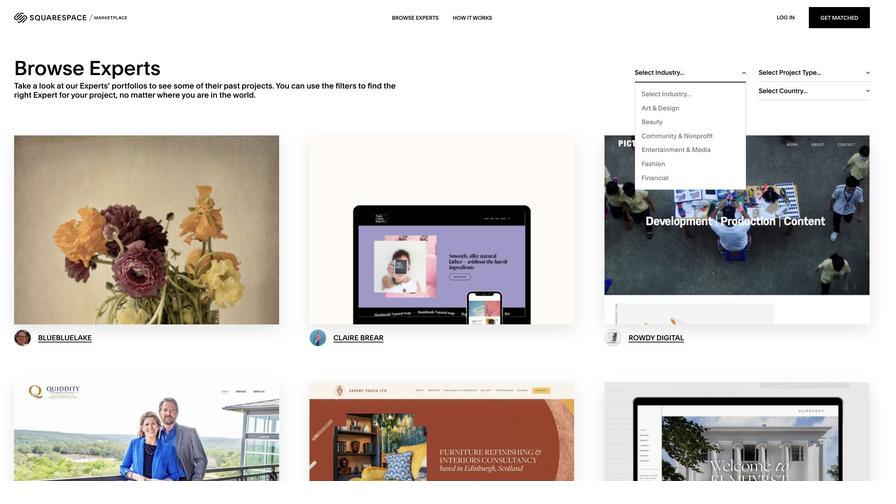 Task type: describe. For each thing, give the bounding box(es) containing it.
media
[[692, 146, 712, 154]]

portfolios
[[112, 81, 147, 91]]

beauty button
[[642, 115, 740, 129]]

bluebluelake link
[[38, 334, 92, 343]]

works
[[473, 14, 493, 21]]

experts'
[[80, 81, 110, 91]]

rowdy digital
[[629, 334, 685, 343]]

0 vertical spatial select industry... button
[[635, 64, 747, 82]]

drink
[[665, 188, 681, 196]]

select for select project type... button
[[759, 69, 779, 77]]

browse for browse experts
[[392, 14, 415, 21]]

community
[[642, 132, 677, 140]]

2 horizontal spatial the
[[384, 81, 396, 91]]

browse experts link
[[392, 7, 439, 28]]

type...
[[803, 69, 822, 77]]

matter
[[131, 91, 155, 100]]

log
[[777, 14, 789, 21]]

select for select country... button
[[759, 87, 779, 95]]

country...
[[780, 87, 809, 95]]

1 horizontal spatial the
[[322, 81, 334, 91]]

brear
[[361, 334, 384, 343]]

how it works link
[[453, 7, 493, 28]]

you
[[276, 81, 290, 91]]

& for entertainment
[[687, 146, 691, 154]]

entertainment & media button
[[642, 143, 740, 157]]

see
[[159, 81, 172, 91]]

community & nonprofit button
[[642, 129, 740, 143]]

at
[[57, 81, 64, 91]]

claire brear
[[334, 334, 384, 343]]

browse for browse experts take a look at our experts' portfolios to see some of their past projects. you can use the filters to find the right expert for your project, no matter where you are in the world.
[[14, 56, 84, 80]]

art & design button
[[642, 101, 740, 115]]

find
[[368, 81, 382, 91]]

select language... button
[[635, 82, 747, 100]]

where
[[157, 91, 180, 100]]

take
[[14, 81, 31, 91]]

design
[[659, 104, 680, 112]]

expert
[[33, 91, 57, 100]]

digital
[[657, 334, 685, 343]]

1 vertical spatial industry...
[[663, 90, 692, 98]]

it
[[468, 14, 472, 21]]

experts for browse experts take a look at our experts' portfolios to see some of their past projects. you can use the filters to find the right expert for your project, no matter where you are in the world.
[[89, 56, 161, 80]]

in
[[790, 14, 795, 21]]

use
[[307, 81, 320, 91]]

look
[[39, 81, 55, 91]]

our
[[66, 81, 78, 91]]

world.
[[233, 91, 256, 100]]

entertainment & media
[[642, 146, 712, 154]]

select for select language... button
[[635, 87, 655, 95]]

designer portfolio image image for claire brear
[[310, 330, 327, 347]]

a
[[33, 81, 37, 91]]

0 vertical spatial select industry...
[[635, 69, 685, 77]]

how it works
[[453, 14, 493, 21]]

past
[[224, 81, 240, 91]]

project,
[[89, 91, 118, 100]]

art
[[642, 104, 652, 112]]

& for food
[[659, 188, 663, 196]]



Task type: locate. For each thing, give the bounding box(es) containing it.
select industry...
[[635, 69, 685, 77], [642, 90, 692, 98]]

select industry... up design
[[642, 90, 692, 98]]

fashion
[[642, 160, 666, 168]]

nonprofit
[[685, 132, 713, 140]]

the right the in
[[219, 91, 231, 100]]

& for community
[[679, 132, 683, 140]]

browse experts take a look at our experts' portfolios to see some of their past projects. you can use the filters to find the right expert for your project, no matter where you are in the world.
[[14, 56, 396, 100]]

matched
[[833, 14, 859, 21]]

claire
[[334, 334, 359, 343]]

project
[[780, 69, 802, 77]]

1 vertical spatial experts
[[89, 56, 161, 80]]

&
[[653, 104, 657, 112], [679, 132, 683, 140], [687, 146, 691, 154], [659, 188, 663, 196]]

the right 'use'
[[322, 81, 334, 91]]

select industry... button up design
[[642, 83, 740, 101]]

the right find
[[384, 81, 396, 91]]

0 horizontal spatial designer portfolio image image
[[14, 330, 31, 347]]

for
[[59, 91, 69, 100]]

browse
[[392, 14, 415, 21], [14, 56, 84, 80]]

squarespace marketplace image
[[14, 12, 127, 23]]

the
[[322, 81, 334, 91], [384, 81, 396, 91], [219, 91, 231, 100]]

their
[[205, 81, 222, 91]]

are
[[197, 91, 209, 100]]

entertainment
[[642, 146, 685, 154]]

select
[[635, 69, 655, 77], [759, 69, 779, 77], [635, 87, 655, 95], [759, 87, 779, 95], [642, 90, 661, 98]]

financial button
[[642, 171, 740, 185]]

& for art
[[653, 104, 657, 112]]

select industry... up select language...
[[635, 69, 685, 77]]

experts
[[416, 14, 439, 21], [89, 56, 161, 80]]

0 horizontal spatial the
[[219, 91, 231, 100]]

0 horizontal spatial experts
[[89, 56, 161, 80]]

to
[[149, 81, 157, 91], [359, 81, 366, 91]]

industry... up design
[[663, 90, 692, 98]]

in
[[211, 91, 218, 100]]

fashion button
[[642, 157, 740, 171]]

0 vertical spatial experts
[[416, 14, 439, 21]]

language...
[[656, 87, 691, 95]]

designer portfolio image image for rowdy digital
[[605, 330, 622, 347]]

experts for browse experts
[[416, 14, 439, 21]]

food
[[642, 188, 658, 196]]

select project type... button
[[759, 64, 871, 82]]

financial
[[642, 174, 669, 182]]

industry...
[[656, 69, 685, 77], [663, 90, 692, 98]]

2 horizontal spatial designer portfolio image image
[[605, 330, 622, 347]]

1 horizontal spatial designer portfolio image image
[[310, 330, 327, 347]]

& left media
[[687, 146, 691, 154]]

industry... up "language..."
[[656, 69, 685, 77]]

no
[[120, 91, 129, 100]]

community & nonprofit
[[642, 132, 713, 140]]

1 vertical spatial browse
[[14, 56, 84, 80]]

can
[[292, 81, 305, 91]]

2 to from the left
[[359, 81, 366, 91]]

of
[[196, 81, 203, 91]]

& up entertainment & media in the top right of the page
[[679, 132, 683, 140]]

designer portfolio image image for bluebluelake
[[14, 330, 31, 347]]

select project type...
[[759, 69, 822, 77]]

1 designer portfolio image image from the left
[[14, 330, 31, 347]]

your
[[71, 91, 87, 100]]

to left find
[[359, 81, 366, 91]]

filters
[[336, 81, 357, 91]]

food & drink button
[[642, 185, 740, 199]]

rowdy
[[629, 334, 655, 343]]

browse inside "browse experts take a look at our experts' portfolios to see some of their past projects. you can use the filters to find the right expert for your project, no matter where you are in the world."
[[14, 56, 84, 80]]

you
[[182, 91, 195, 100]]

select industry... button
[[635, 64, 747, 82], [642, 83, 740, 101]]

1 horizontal spatial to
[[359, 81, 366, 91]]

select industry... button up "language..."
[[635, 64, 747, 82]]

1 horizontal spatial experts
[[416, 14, 439, 21]]

food & drink
[[642, 188, 681, 196]]

rowdy digital link
[[629, 334, 685, 343]]

get matched link
[[810, 7, 871, 28]]

projects.
[[242, 81, 274, 91]]

0 vertical spatial industry...
[[656, 69, 685, 77]]

how
[[453, 14, 466, 21]]

select language...
[[635, 87, 691, 95]]

select country...
[[759, 87, 809, 95]]

0 vertical spatial browse
[[392, 14, 415, 21]]

designer portfolio image image
[[14, 330, 31, 347], [310, 330, 327, 347], [605, 330, 622, 347]]

get matched
[[821, 14, 859, 21]]

0 horizontal spatial to
[[149, 81, 157, 91]]

browse inside browse experts link
[[392, 14, 415, 21]]

& right "art"
[[653, 104, 657, 112]]

bluebluelake
[[38, 334, 92, 343]]

1 vertical spatial select industry...
[[642, 90, 692, 98]]

3 designer portfolio image image from the left
[[605, 330, 622, 347]]

experts inside "browse experts take a look at our experts' portfolios to see some of their past projects. you can use the filters to find the right expert for your project, no matter where you are in the world."
[[89, 56, 161, 80]]

2 designer portfolio image image from the left
[[310, 330, 327, 347]]

0 horizontal spatial browse
[[14, 56, 84, 80]]

1 vertical spatial select industry... button
[[642, 83, 740, 101]]

art & design
[[642, 104, 680, 112]]

& right food
[[659, 188, 663, 196]]

browse experts
[[392, 14, 439, 21]]

1 to from the left
[[149, 81, 157, 91]]

to left see
[[149, 81, 157, 91]]

get
[[821, 14, 832, 21]]

some
[[174, 81, 194, 91]]

log in link
[[777, 14, 795, 21]]

experts left "how"
[[416, 14, 439, 21]]

log in
[[777, 14, 795, 21]]

right
[[14, 91, 31, 100]]

select country... button
[[759, 82, 871, 100]]

claire brear link
[[334, 334, 384, 343]]

beauty
[[642, 118, 663, 126]]

1 horizontal spatial browse
[[392, 14, 415, 21]]

experts up the portfolios
[[89, 56, 161, 80]]



Task type: vqa. For each thing, say whether or not it's contained in the screenshot.
and
no



